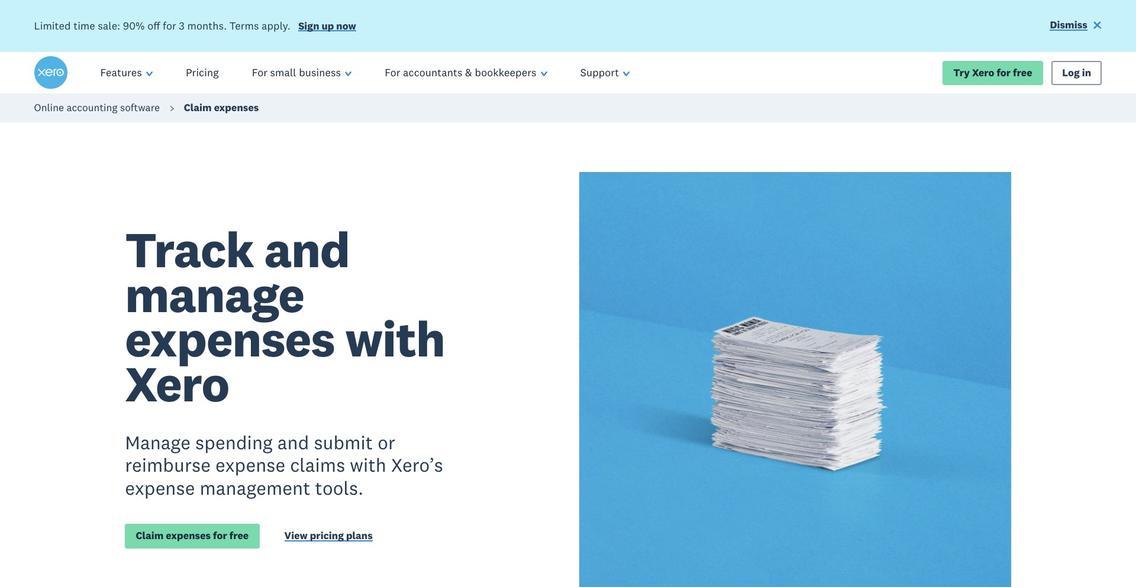 Task type: locate. For each thing, give the bounding box(es) containing it.
0 horizontal spatial claim
[[136, 530, 164, 543]]

support
[[581, 66, 619, 79]]

small
[[270, 66, 296, 79]]

2 horizontal spatial for
[[997, 66, 1011, 79]]

1 vertical spatial for
[[997, 66, 1011, 79]]

accounting
[[67, 101, 118, 114]]

pricing
[[310, 530, 344, 543]]

claim inside breadcrumbs element
[[184, 101, 212, 114]]

log in
[[1063, 66, 1092, 79]]

online accounting software link
[[34, 101, 160, 114]]

0 horizontal spatial expense
[[125, 477, 195, 500]]

in
[[1083, 66, 1092, 79]]

0 vertical spatial expenses
[[214, 101, 259, 114]]

with
[[345, 308, 445, 370], [350, 454, 387, 477]]

90%
[[123, 19, 145, 32]]

expenses
[[214, 101, 259, 114], [125, 308, 335, 370], [166, 530, 211, 543]]

for small business button
[[235, 52, 368, 94]]

0 vertical spatial claim
[[184, 101, 212, 114]]

expense
[[215, 454, 285, 477], [125, 477, 195, 500]]

3
[[179, 19, 185, 32]]

1 vertical spatial free
[[230, 530, 249, 543]]

time
[[74, 19, 95, 32]]

features button
[[84, 52, 169, 94]]

0 vertical spatial with
[[345, 308, 445, 370]]

try xero for free
[[954, 66, 1033, 79]]

for for try xero for free
[[997, 66, 1011, 79]]

a large stack of receipts for expense claims in a neat pile. image
[[580, 172, 1012, 588]]

for accountants & bookkeepers
[[385, 66, 537, 79]]

for
[[163, 19, 176, 32], [997, 66, 1011, 79], [213, 530, 227, 543]]

sign
[[298, 19, 319, 32]]

months.
[[187, 19, 227, 32]]

0 horizontal spatial for
[[252, 66, 268, 79]]

dismiss button
[[1051, 18, 1103, 34]]

for accountants & bookkeepers button
[[368, 52, 564, 94]]

tools.
[[315, 477, 364, 500]]

1 for from the left
[[252, 66, 268, 79]]

free
[[1014, 66, 1033, 79], [230, 530, 249, 543]]

1 horizontal spatial xero
[[973, 66, 995, 79]]

0 vertical spatial free
[[1014, 66, 1033, 79]]

claim
[[184, 101, 212, 114], [136, 530, 164, 543]]

and inside "track and manage expenses with xero"
[[264, 219, 350, 281]]

1 vertical spatial and
[[278, 431, 309, 454]]

reimburse
[[125, 454, 211, 477]]

plans
[[346, 530, 373, 543]]

1 vertical spatial expenses
[[125, 308, 335, 370]]

view pricing plans
[[285, 530, 373, 543]]

spending
[[195, 431, 273, 454]]

claim expenses for free
[[136, 530, 249, 543]]

1 horizontal spatial expense
[[215, 454, 285, 477]]

and
[[264, 219, 350, 281], [278, 431, 309, 454]]

0 horizontal spatial free
[[230, 530, 249, 543]]

expenses inside breadcrumbs element
[[214, 101, 259, 114]]

up
[[322, 19, 334, 32]]

view
[[285, 530, 308, 543]]

apply.
[[262, 19, 291, 32]]

free left log
[[1014, 66, 1033, 79]]

2 for from the left
[[385, 66, 401, 79]]

for for for small business
[[252, 66, 268, 79]]

claim expenses
[[184, 101, 259, 114]]

management
[[200, 477, 311, 500]]

with inside "track and manage expenses with xero"
[[345, 308, 445, 370]]

pricing
[[186, 66, 219, 79]]

0 horizontal spatial xero
[[125, 353, 229, 415]]

for
[[252, 66, 268, 79], [385, 66, 401, 79]]

claim inside claim expenses for free link
[[136, 530, 164, 543]]

1 horizontal spatial free
[[1014, 66, 1033, 79]]

xero
[[973, 66, 995, 79], [125, 353, 229, 415]]

claim expenses for free link
[[125, 525, 260, 549]]

terms
[[230, 19, 259, 32]]

for left accountants
[[385, 66, 401, 79]]

2 vertical spatial expenses
[[166, 530, 211, 543]]

1 horizontal spatial for
[[213, 530, 227, 543]]

1 vertical spatial with
[[350, 454, 387, 477]]

0 vertical spatial for
[[163, 19, 176, 32]]

claim for claim expenses for free
[[136, 530, 164, 543]]

expenses for claim expenses for free
[[166, 530, 211, 543]]

dismiss
[[1051, 18, 1088, 31]]

free down management
[[230, 530, 249, 543]]

expenses for claim expenses
[[214, 101, 259, 114]]

2 vertical spatial for
[[213, 530, 227, 543]]

claim expenses link
[[184, 101, 259, 114]]

online
[[34, 101, 64, 114]]

1 vertical spatial claim
[[136, 530, 164, 543]]

1 horizontal spatial for
[[385, 66, 401, 79]]

for left small
[[252, 66, 268, 79]]

1 horizontal spatial claim
[[184, 101, 212, 114]]

0 vertical spatial and
[[264, 219, 350, 281]]

1 vertical spatial xero
[[125, 353, 229, 415]]



Task type: describe. For each thing, give the bounding box(es) containing it.
0 vertical spatial xero
[[973, 66, 995, 79]]

manage
[[125, 263, 304, 325]]

track and manage expenses with xero
[[125, 219, 445, 415]]

limited
[[34, 19, 71, 32]]

business
[[299, 66, 341, 79]]

manage
[[125, 431, 191, 454]]

online accounting software
[[34, 101, 160, 114]]

log
[[1063, 66, 1080, 79]]

free for claim expenses for free
[[230, 530, 249, 543]]

with inside manage spending and submit or reimburse expense claims with xero's expense management tools.
[[350, 454, 387, 477]]

breadcrumbs element
[[0, 94, 1137, 123]]

software
[[120, 101, 160, 114]]

and inside manage spending and submit or reimburse expense claims with xero's expense management tools.
[[278, 431, 309, 454]]

xero inside "track and manage expenses with xero"
[[125, 353, 229, 415]]

&
[[465, 66, 472, 79]]

claims
[[290, 454, 345, 477]]

for small business
[[252, 66, 341, 79]]

xero's
[[391, 454, 443, 477]]

xero homepage image
[[34, 56, 67, 90]]

sale:
[[98, 19, 120, 32]]

0 horizontal spatial for
[[163, 19, 176, 32]]

view pricing plans link
[[285, 530, 373, 546]]

limited time sale: 90% off for 3 months. terms apply.
[[34, 19, 291, 32]]

free for try xero for free
[[1014, 66, 1033, 79]]

log in link
[[1052, 61, 1103, 85]]

submit
[[314, 431, 373, 454]]

for for claim expenses for free
[[213, 530, 227, 543]]

support button
[[564, 52, 647, 94]]

bookkeepers
[[475, 66, 537, 79]]

features
[[100, 66, 142, 79]]

accountants
[[403, 66, 463, 79]]

expenses inside "track and manage expenses with xero"
[[125, 308, 335, 370]]

off
[[148, 19, 160, 32]]

track
[[125, 219, 254, 281]]

pricing link
[[169, 52, 235, 94]]

claim for claim expenses
[[184, 101, 212, 114]]

try xero for free link
[[943, 61, 1044, 85]]

now
[[337, 19, 356, 32]]

try
[[954, 66, 970, 79]]

for for for accountants & bookkeepers
[[385, 66, 401, 79]]

manage spending and submit or reimburse expense claims with xero's expense management tools.
[[125, 431, 443, 500]]

sign up now
[[298, 19, 356, 32]]

sign up now link
[[298, 19, 356, 35]]

or
[[378, 431, 396, 454]]



Task type: vqa. For each thing, say whether or not it's contained in the screenshot.
TOOLS. at the bottom of page
yes



